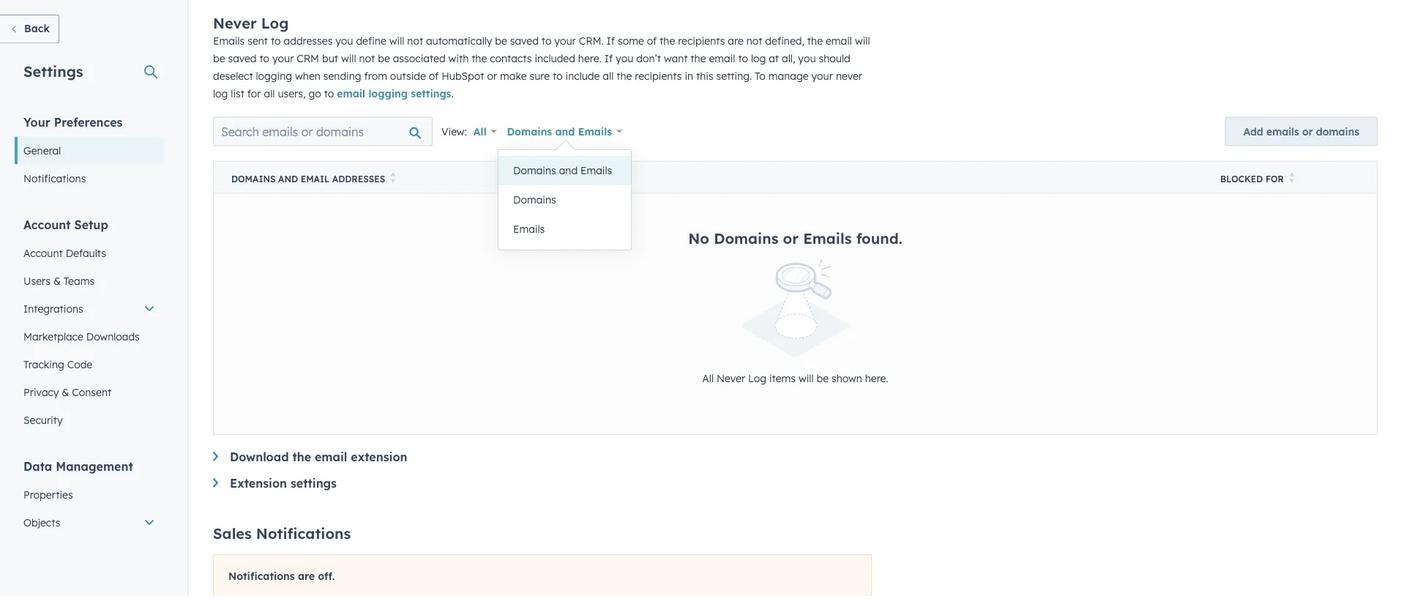Task type: vqa. For each thing, say whether or not it's contained in the screenshot.
the No
yes



Task type: locate. For each thing, give the bounding box(es) containing it.
never left the items at the right bottom of the page
[[717, 371, 746, 384]]

notifications inside notifications link
[[23, 172, 86, 185]]

account up users
[[23, 246, 63, 259]]

& for privacy
[[62, 386, 69, 398]]

1 vertical spatial &
[[62, 386, 69, 398]]

emails inside popup button
[[578, 125, 612, 138]]

no
[[689, 229, 710, 247]]

1 vertical spatial logging
[[369, 87, 408, 99]]

1 horizontal spatial or
[[783, 229, 799, 247]]

press to sort. element
[[390, 172, 396, 185], [1289, 172, 1295, 185]]

0 vertical spatial never
[[213, 13, 257, 32]]

1 vertical spatial if
[[605, 52, 613, 64]]

list box containing domains and emails
[[499, 150, 631, 250]]

all inside popup button
[[474, 125, 487, 138]]

associated
[[393, 52, 446, 64]]

1 vertical spatial account
[[23, 246, 63, 259]]

should
[[819, 52, 851, 64]]

domains and emails up domains button
[[513, 164, 612, 177]]

security
[[23, 413, 63, 426]]

in
[[685, 69, 694, 82]]

back link
[[0, 15, 59, 44]]

press to sort. image inside blocked for button
[[1289, 172, 1295, 183]]

1 vertical spatial saved
[[228, 52, 257, 64]]

caret image
[[213, 452, 218, 461]]

blocked for button
[[1203, 161, 1378, 193]]

1 horizontal spatial are
[[728, 34, 744, 47]]

press to sort. image
[[390, 172, 396, 183], [1289, 172, 1295, 183]]

press to sort. element for domains and email addresses
[[390, 172, 396, 185]]

0 vertical spatial saved
[[510, 34, 539, 47]]

1 vertical spatial log
[[748, 371, 767, 384]]

recipients up want
[[678, 34, 725, 47]]

to right go
[[324, 87, 334, 99]]

to down sent at the left top of page
[[260, 52, 270, 64]]

not down define
[[359, 52, 375, 64]]

1 press to sort. element from the left
[[390, 172, 396, 185]]

included
[[535, 52, 575, 64]]

and up domains and emails button
[[555, 125, 575, 138]]

press to sort. image right addresses
[[390, 172, 396, 183]]

1 vertical spatial all
[[702, 371, 714, 384]]

1 vertical spatial settings
[[291, 476, 337, 490]]

domains right all popup button
[[507, 125, 552, 138]]

1 horizontal spatial for
[[1266, 173, 1284, 184]]

press to sort. image inside domains and email addresses button
[[390, 172, 396, 183]]

log left 'list'
[[213, 87, 228, 99]]

never up sent at the left top of page
[[213, 13, 257, 32]]

1 press to sort. image from the left
[[390, 172, 396, 183]]

0 vertical spatial here.
[[578, 52, 602, 64]]

0 horizontal spatial logging
[[256, 69, 292, 82]]

or inside emails sent to addresses you define will not automatically be saved to your crm. if some of the recipients are not defined, the email will be saved to your crm but will not be associated with the contacts included here. if you don't want the email to log at all, you should deselect logging when sending from outside of hubspot or make sure to include all the recipients in this setting. to manage your never log list for all users, go to
[[487, 69, 497, 82]]

management
[[56, 459, 133, 473]]

are left off.
[[298, 570, 315, 582]]

your down "should"
[[812, 69, 833, 82]]

0 horizontal spatial &
[[53, 274, 61, 287]]

all for all never log items will be shown here.
[[702, 371, 714, 384]]

of down associated
[[429, 69, 439, 82]]

press to sort. element inside domains and email addresses button
[[390, 172, 396, 185]]

1 account from the top
[[23, 217, 71, 232]]

or inside "button"
[[1303, 125, 1313, 138]]

never
[[213, 13, 257, 32], [717, 371, 746, 384]]

0 vertical spatial or
[[487, 69, 497, 82]]

all button
[[473, 117, 497, 146]]

this
[[696, 69, 714, 82]]

logging inside emails sent to addresses you define will not automatically be saved to your crm. if some of the recipients are not defined, the email will be saved to your crm but will not be associated with the contacts included here. if you don't want the email to log at all, you should deselect logging when sending from outside of hubspot or make sure to include all the recipients in this setting. to manage your never log list for all users, go to
[[256, 69, 292, 82]]

log
[[261, 13, 289, 32], [748, 371, 767, 384]]

account up 'account defaults'
[[23, 217, 71, 232]]

settings down download the email extension
[[291, 476, 337, 490]]

or for no domains or emails found.
[[783, 229, 799, 247]]

not left defined,
[[747, 34, 763, 47]]

extension
[[230, 476, 287, 490]]

2 vertical spatial notifications
[[228, 570, 295, 582]]

0 vertical spatial settings
[[411, 87, 451, 99]]

press to sort. element right the blocked for
[[1289, 172, 1295, 185]]

email up setting.
[[709, 52, 736, 64]]

1 vertical spatial log
[[213, 87, 228, 99]]

and inside popup button
[[555, 125, 575, 138]]

1 horizontal spatial all
[[603, 69, 614, 82]]

and for domains and emails popup button
[[555, 125, 575, 138]]

0 horizontal spatial all
[[474, 125, 487, 138]]

all
[[474, 125, 487, 138], [702, 371, 714, 384]]

0 horizontal spatial press to sort. element
[[390, 172, 396, 185]]

notifications
[[23, 172, 86, 185], [256, 524, 351, 542], [228, 570, 295, 582]]

2 press to sort. element from the left
[[1289, 172, 1295, 185]]

0 vertical spatial account
[[23, 217, 71, 232]]

objects button
[[15, 509, 164, 536]]

setup
[[74, 217, 108, 232]]

0 horizontal spatial for
[[247, 87, 261, 99]]

list box
[[499, 150, 631, 250]]

1 horizontal spatial press to sort. element
[[1289, 172, 1295, 185]]

logging
[[256, 69, 292, 82], [369, 87, 408, 99]]

your up included
[[555, 34, 576, 47]]

.
[[451, 87, 454, 99]]

of up don't
[[647, 34, 657, 47]]

domains and emails button
[[499, 156, 631, 185]]

0 vertical spatial all
[[603, 69, 614, 82]]

0 vertical spatial domains and emails
[[507, 125, 612, 138]]

emails down "never log"
[[213, 34, 245, 47]]

general link
[[15, 137, 164, 164]]

domains and emails
[[507, 125, 612, 138], [513, 164, 612, 177]]

be
[[495, 34, 507, 47], [213, 52, 225, 64], [378, 52, 390, 64], [817, 371, 829, 384]]

emails down domains button
[[513, 223, 545, 235]]

are up setting.
[[728, 34, 744, 47]]

don't
[[636, 52, 661, 64]]

log left the items at the right bottom of the page
[[748, 371, 767, 384]]

setting.
[[717, 69, 752, 82]]

logging down from
[[369, 87, 408, 99]]

logging up users,
[[256, 69, 292, 82]]

users & teams link
[[15, 267, 164, 295]]

at
[[769, 52, 779, 64]]

when
[[295, 69, 321, 82]]

data management
[[23, 459, 133, 473]]

1 vertical spatial of
[[429, 69, 439, 82]]

0 horizontal spatial here.
[[578, 52, 602, 64]]

& right users
[[53, 274, 61, 287]]

1 horizontal spatial press to sort. image
[[1289, 172, 1295, 183]]

sales
[[213, 524, 252, 542]]

if
[[607, 34, 615, 47], [605, 52, 613, 64]]

1 horizontal spatial never
[[717, 371, 746, 384]]

2 horizontal spatial or
[[1303, 125, 1313, 138]]

2 account from the top
[[23, 246, 63, 259]]

recipients
[[678, 34, 725, 47], [635, 69, 682, 82]]

press to sort. element inside blocked for button
[[1289, 172, 1295, 185]]

0 vertical spatial recipients
[[678, 34, 725, 47]]

properties
[[23, 488, 73, 501]]

preferences
[[54, 115, 123, 129]]

1 vertical spatial recipients
[[635, 69, 682, 82]]

be left the shown
[[817, 371, 829, 384]]

notifications are off.
[[228, 570, 335, 582]]

0 horizontal spatial or
[[487, 69, 497, 82]]

1 horizontal spatial log
[[751, 52, 766, 64]]

0 horizontal spatial press to sort. image
[[390, 172, 396, 183]]

code
[[67, 358, 92, 371]]

if right crm. at the left of page
[[607, 34, 615, 47]]

back
[[24, 22, 50, 35]]

to
[[271, 34, 281, 47], [542, 34, 552, 47], [260, 52, 270, 64], [738, 52, 748, 64], [553, 69, 563, 82], [324, 87, 334, 99]]

1 horizontal spatial logging
[[369, 87, 408, 99]]

0 vertical spatial of
[[647, 34, 657, 47]]

log up sent at the left top of page
[[261, 13, 289, 32]]

if left don't
[[605, 52, 613, 64]]

0 horizontal spatial of
[[429, 69, 439, 82]]

1 horizontal spatial not
[[407, 34, 423, 47]]

downloads
[[86, 330, 140, 343]]

0 horizontal spatial your
[[272, 52, 294, 64]]

account setup
[[23, 217, 108, 232]]

0 horizontal spatial are
[[298, 570, 315, 582]]

you down some
[[616, 52, 634, 64]]

off.
[[318, 570, 335, 582]]

account setup element
[[15, 216, 164, 434]]

list
[[231, 87, 245, 99]]

properties link
[[15, 481, 164, 509]]

email down sending
[[337, 87, 365, 99]]

saved up contacts
[[510, 34, 539, 47]]

1 vertical spatial are
[[298, 570, 315, 582]]

domains and emails up domains and emails button
[[507, 125, 612, 138]]

1 horizontal spatial saved
[[510, 34, 539, 47]]

1 horizontal spatial all
[[702, 371, 714, 384]]

& for users
[[53, 274, 61, 287]]

automatically
[[426, 34, 492, 47]]

0 vertical spatial for
[[247, 87, 261, 99]]

2 vertical spatial your
[[812, 69, 833, 82]]

account for account setup
[[23, 217, 71, 232]]

0 vertical spatial are
[[728, 34, 744, 47]]

download the email extension
[[230, 449, 407, 464]]

1 horizontal spatial of
[[647, 34, 657, 47]]

account inside account defaults link
[[23, 246, 63, 259]]

and left email
[[278, 173, 298, 184]]

2 horizontal spatial your
[[812, 69, 833, 82]]

saved up deselect
[[228, 52, 257, 64]]

domains down domains and emails button
[[513, 193, 556, 206]]

here. right the shown
[[865, 371, 889, 384]]

settings
[[23, 62, 83, 80]]

for right 'list'
[[247, 87, 261, 99]]

1 vertical spatial here.
[[865, 371, 889, 384]]

&
[[53, 274, 61, 287], [62, 386, 69, 398]]

your left crm
[[272, 52, 294, 64]]

account defaults link
[[15, 239, 164, 267]]

marketplace downloads link
[[15, 323, 164, 350]]

your
[[555, 34, 576, 47], [272, 52, 294, 64], [812, 69, 833, 82]]

recipients down don't
[[635, 69, 682, 82]]

0 horizontal spatial settings
[[291, 476, 337, 490]]

emails left found.
[[803, 229, 852, 247]]

be up from
[[378, 52, 390, 64]]

log left at
[[751, 52, 766, 64]]

2 press to sort. image from the left
[[1289, 172, 1295, 183]]

shown
[[832, 371, 862, 384]]

sending
[[323, 69, 361, 82]]

all right include
[[603, 69, 614, 82]]

press to sort. element right addresses
[[390, 172, 396, 185]]

or for add emails or domains
[[1303, 125, 1313, 138]]

of
[[647, 34, 657, 47], [429, 69, 439, 82]]

not up associated
[[407, 34, 423, 47]]

0 vertical spatial notifications
[[23, 172, 86, 185]]

notifications up notifications are off. at the left
[[256, 524, 351, 542]]

press to sort. image right the blocked for
[[1289, 172, 1295, 183]]

download the email extension button
[[213, 449, 1378, 464]]

never log
[[213, 13, 289, 32]]

2 vertical spatial or
[[783, 229, 799, 247]]

here. down crm. at the left of page
[[578, 52, 602, 64]]

items
[[770, 371, 796, 384]]

1 vertical spatial or
[[1303, 125, 1313, 138]]

emails up domains and emails button
[[578, 125, 612, 138]]

1 vertical spatial domains and emails
[[513, 164, 612, 177]]

domains
[[507, 125, 552, 138], [513, 164, 556, 177], [231, 173, 276, 184], [513, 193, 556, 206], [714, 229, 779, 247]]

0 vertical spatial &
[[53, 274, 61, 287]]

crm.
[[579, 34, 604, 47]]

defaults
[[66, 246, 106, 259]]

all left users,
[[264, 87, 275, 99]]

notifications down sales notifications
[[228, 570, 295, 582]]

0 horizontal spatial log
[[261, 13, 289, 32]]

notifications down general
[[23, 172, 86, 185]]

domains button
[[499, 185, 631, 215]]

1 vertical spatial all
[[264, 87, 275, 99]]

you up but
[[336, 34, 353, 47]]

& right privacy
[[62, 386, 69, 398]]

tracking
[[23, 358, 64, 371]]

0 vertical spatial your
[[555, 34, 576, 47]]

account for account defaults
[[23, 246, 63, 259]]

0 vertical spatial all
[[474, 125, 487, 138]]

email
[[826, 34, 852, 47], [709, 52, 736, 64], [337, 87, 365, 99], [315, 449, 347, 464]]

to down included
[[553, 69, 563, 82]]

1 horizontal spatial &
[[62, 386, 69, 398]]

for right blocked
[[1266, 173, 1284, 184]]

privacy & consent
[[23, 386, 111, 398]]

settings down outside
[[411, 87, 451, 99]]

your preferences
[[23, 115, 123, 129]]

1 vertical spatial for
[[1266, 173, 1284, 184]]

0 vertical spatial logging
[[256, 69, 292, 82]]

add
[[1244, 125, 1264, 138]]

1 horizontal spatial settings
[[411, 87, 451, 99]]

you right all,
[[798, 52, 816, 64]]

0 horizontal spatial not
[[359, 52, 375, 64]]

the up extension settings
[[292, 449, 311, 464]]



Task type: describe. For each thing, give the bounding box(es) containing it.
to
[[755, 69, 766, 82]]

no domains or emails found.
[[689, 229, 903, 247]]

domains left email
[[231, 173, 276, 184]]

security link
[[15, 406, 164, 434]]

all never log items will be shown here.
[[702, 371, 889, 384]]

your preferences element
[[15, 114, 164, 192]]

are inside emails sent to addresses you define will not automatically be saved to your crm. if some of the recipients are not defined, the email will be saved to your crm but will not be associated with the contacts included here. if you don't want the email to log at all, you should deselect logging when sending from outside of hubspot or make sure to include all the recipients in this setting. to manage your never log list for all users, go to
[[728, 34, 744, 47]]

1 vertical spatial never
[[717, 371, 746, 384]]

the up want
[[660, 34, 675, 47]]

1 vertical spatial notifications
[[256, 524, 351, 542]]

account defaults
[[23, 246, 106, 259]]

add emails or domains button
[[1225, 117, 1378, 146]]

email left extension
[[315, 449, 347, 464]]

to up included
[[542, 34, 552, 47]]

emails
[[1267, 125, 1300, 138]]

domains inside popup button
[[507, 125, 552, 138]]

data
[[23, 459, 52, 473]]

but
[[322, 52, 338, 64]]

notifications for notifications
[[23, 172, 86, 185]]

all for all
[[474, 125, 487, 138]]

hubspot
[[442, 69, 484, 82]]

emails sent to addresses you define will not automatically be saved to your crm. if some of the recipients are not defined, the email will be saved to your crm but will not be associated with the contacts included here. if you don't want the email to log at all, you should deselect logging when sending from outside of hubspot or make sure to include all the recipients in this setting. to manage your never log list for all users, go to
[[213, 34, 870, 99]]

crm
[[297, 52, 319, 64]]

your
[[23, 115, 50, 129]]

and for domains and email addresses button
[[278, 173, 298, 184]]

0 horizontal spatial you
[[336, 34, 353, 47]]

defined,
[[765, 34, 805, 47]]

users & teams
[[23, 274, 95, 287]]

tracking code link
[[15, 350, 164, 378]]

will right the items at the right bottom of the page
[[799, 371, 814, 384]]

and up domains button
[[559, 164, 578, 177]]

general
[[23, 144, 61, 157]]

0 vertical spatial if
[[607, 34, 615, 47]]

manage
[[769, 69, 809, 82]]

addresses
[[284, 34, 333, 47]]

domains and emails inside button
[[513, 164, 612, 177]]

extension
[[351, 449, 407, 464]]

include
[[566, 69, 600, 82]]

0 vertical spatial log
[[751, 52, 766, 64]]

extension settings button
[[213, 476, 1378, 490]]

marketplace
[[23, 330, 83, 343]]

the down some
[[617, 69, 632, 82]]

addresses
[[332, 173, 385, 184]]

blocked
[[1221, 173, 1263, 184]]

the up "should"
[[808, 34, 823, 47]]

emails inside emails sent to addresses you define will not automatically be saved to your crm. if some of the recipients are not defined, the email will be saved to your crm but will not be associated with the contacts included here. if you don't want the email to log at all, you should deselect logging when sending from outside of hubspot or make sure to include all the recipients in this setting. to manage your never log list for all users, go to
[[213, 34, 245, 47]]

domains and emails inside popup button
[[507, 125, 612, 138]]

privacy & consent link
[[15, 378, 164, 406]]

outside
[[390, 69, 426, 82]]

0 horizontal spatial never
[[213, 13, 257, 32]]

for inside emails sent to addresses you define will not automatically be saved to your crm. if some of the recipients are not defined, the email will be saved to your crm but will not be associated with the contacts included here. if you don't want the email to log at all, you should deselect logging when sending from outside of hubspot or make sure to include all the recipients in this setting. to manage your never log list for all users, go to
[[247, 87, 261, 99]]

to up setting.
[[738, 52, 748, 64]]

users,
[[278, 87, 306, 99]]

teams
[[64, 274, 95, 287]]

1 horizontal spatial your
[[555, 34, 576, 47]]

sent
[[248, 34, 268, 47]]

never
[[836, 69, 863, 82]]

domains and emails button
[[497, 117, 632, 146]]

found.
[[856, 229, 903, 247]]

objects
[[23, 516, 60, 529]]

sales notifications
[[213, 524, 351, 542]]

want
[[664, 52, 688, 64]]

email up "should"
[[826, 34, 852, 47]]

from
[[364, 69, 387, 82]]

1 horizontal spatial log
[[748, 371, 767, 384]]

emails up domains button
[[581, 164, 612, 177]]

privacy
[[23, 386, 59, 398]]

Search emails or domains search field
[[213, 117, 433, 146]]

for inside button
[[1266, 173, 1284, 184]]

0 horizontal spatial saved
[[228, 52, 257, 64]]

make
[[500, 69, 527, 82]]

press to sort. element for blocked for
[[1289, 172, 1295, 185]]

0 vertical spatial log
[[261, 13, 289, 32]]

1 horizontal spatial here.
[[865, 371, 889, 384]]

view:
[[442, 125, 467, 138]]

the right with in the top of the page
[[472, 52, 487, 64]]

be up deselect
[[213, 52, 225, 64]]

will right define
[[389, 34, 405, 47]]

0 horizontal spatial log
[[213, 87, 228, 99]]

integrations
[[23, 302, 83, 315]]

1 vertical spatial your
[[272, 52, 294, 64]]

domains inside button
[[513, 193, 556, 206]]

add emails or domains
[[1244, 125, 1360, 138]]

some
[[618, 34, 644, 47]]

domains and email addresses
[[231, 173, 385, 184]]

will right but
[[341, 52, 356, 64]]

users
[[23, 274, 50, 287]]

consent
[[72, 386, 111, 398]]

domains up domains button
[[513, 164, 556, 177]]

0 horizontal spatial all
[[264, 87, 275, 99]]

email logging settings link
[[337, 87, 451, 99]]

tracking code
[[23, 358, 92, 371]]

2 horizontal spatial you
[[798, 52, 816, 64]]

notifications for notifications are off.
[[228, 570, 295, 582]]

marketplace downloads
[[23, 330, 140, 343]]

integrations button
[[15, 295, 164, 323]]

1 horizontal spatial you
[[616, 52, 634, 64]]

domains and email addresses button
[[213, 161, 1203, 193]]

define
[[356, 34, 386, 47]]

deselect
[[213, 69, 253, 82]]

blocked for
[[1221, 173, 1284, 184]]

go
[[309, 87, 321, 99]]

domains
[[1316, 125, 1360, 138]]

press to sort. image for domains and email addresses
[[390, 172, 396, 183]]

the up this
[[691, 52, 706, 64]]

email logging settings .
[[337, 87, 454, 99]]

notifications link
[[15, 164, 164, 192]]

caret image
[[213, 478, 218, 487]]

all,
[[782, 52, 796, 64]]

data management element
[[15, 458, 164, 592]]

contacts
[[490, 52, 532, 64]]

extension settings
[[230, 476, 337, 490]]

2 horizontal spatial not
[[747, 34, 763, 47]]

here. inside emails sent to addresses you define will not automatically be saved to your crm. if some of the recipients are not defined, the email will be saved to your crm but will not be associated with the contacts included here. if you don't want the email to log at all, you should deselect logging when sending from outside of hubspot or make sure to include all the recipients in this setting. to manage your never log list for all users, go to
[[578, 52, 602, 64]]

with
[[449, 52, 469, 64]]

domains right no
[[714, 229, 779, 247]]

download
[[230, 449, 289, 464]]

press to sort. image for blocked for
[[1289, 172, 1295, 183]]

will up never
[[855, 34, 870, 47]]

be up contacts
[[495, 34, 507, 47]]

email
[[301, 173, 330, 184]]

to right sent at the left top of page
[[271, 34, 281, 47]]



